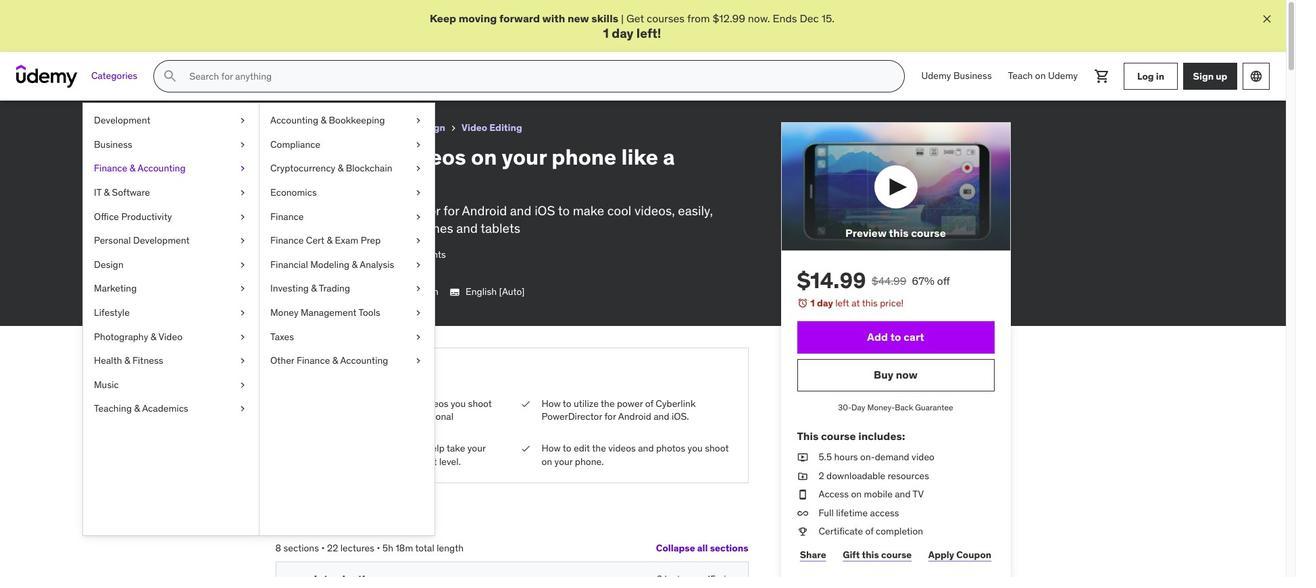 Task type: vqa. For each thing, say whether or not it's contained in the screenshot.
left No
no



Task type: describe. For each thing, give the bounding box(es) containing it.
share
[[800, 549, 826, 561]]

last
[[292, 286, 310, 298]]

alarm image
[[797, 298, 808, 309]]

all
[[697, 543, 708, 555]]

xsmall image for health & fitness
[[237, 355, 248, 368]]

teaching & academics
[[94, 403, 188, 415]]

certificate of completion
[[819, 526, 923, 538]]

5.5
[[819, 451, 832, 464]]

0 horizontal spatial photography & video link
[[83, 325, 259, 349]]

moving
[[459, 11, 497, 25]]

video design link
[[386, 120, 445, 137]]

finance for finance cert & exam prep
[[270, 235, 304, 247]]

students
[[409, 249, 446, 261]]

take
[[447, 443, 465, 455]]

with
[[542, 11, 565, 25]]

1 vertical spatial photography & video
[[94, 331, 182, 343]]

health & fitness link
[[83, 349, 259, 374]]

left
[[835, 298, 849, 310]]

cool
[[607, 203, 632, 219]]

blockchain
[[346, 162, 392, 175]]

xsmall image inside lifestyle "link"
[[237, 307, 248, 320]]

quickly,
[[275, 221, 318, 237]]

help
[[426, 443, 445, 455]]

music link
[[83, 374, 259, 398]]

0 vertical spatial photography & video link
[[275, 120, 370, 137]]

phone inside how to make photos and videos you shoot on your phone into a professional masterpiece.
[[347, 411, 374, 423]]

accounting inside accounting & bookkeeping link
[[270, 114, 318, 127]]

0 vertical spatial development
[[94, 114, 150, 127]]

total
[[415, 542, 434, 555]]

at
[[852, 298, 860, 310]]

teaching
[[94, 403, 132, 415]]

downloadable
[[827, 470, 886, 482]]

& inside teaching & academics link
[[134, 403, 140, 415]]

xsmall image inside taxes link
[[413, 331, 424, 344]]

preview
[[846, 227, 887, 240]]

money management tools link
[[260, 301, 435, 325]]

will
[[410, 443, 424, 455]]

video editing link
[[462, 120, 522, 137]]

& inside finance & accounting link
[[130, 162, 135, 175]]

development link
[[83, 109, 259, 133]]

economics link
[[260, 181, 435, 205]]

your inside how to make photos and videos you shoot on your phone into a professional masterpiece.
[[327, 411, 345, 423]]

price!
[[880, 298, 904, 310]]

forward
[[499, 11, 540, 25]]

phone inside "how to edit videos on your phone like a professional use cyberlink powerdirector for android and ios to make cool videos, easily, quickly, and cheaply on phones and tablets"
[[552, 143, 617, 171]]

business inside udemy business link
[[954, 70, 992, 82]]

android inside "how to edit videos on your phone like a professional use cyberlink powerdirector for android and ios to make cool videos, easily, quickly, and cheaply on phones and tablets"
[[462, 203, 507, 219]]

day inside keep moving forward with new skills | get courses from $12.99 now. ends dec 15. 1 day left!
[[612, 25, 634, 41]]

cyberlink inside how to utilize the power of cyberlink powerdirector for android and ios.
[[656, 398, 696, 410]]

it
[[94, 187, 102, 199]]

management
[[301, 307, 356, 319]]

videos inside how to edit the videos and photos you shoot on your phone.
[[608, 443, 636, 455]]

udemy inside teach on udemy link
[[1048, 70, 1078, 82]]

2 • from the left
[[377, 542, 380, 555]]

to for how to make photos and videos you shoot on your phone into a professional masterpiece.
[[335, 398, 344, 410]]

access
[[870, 507, 899, 520]]

video up the cryptocurrency & blockchain link
[[344, 122, 370, 134]]

lifetime
[[836, 507, 868, 520]]

to for add to cart
[[891, 331, 901, 344]]

accounting inside finance & accounting link
[[138, 162, 186, 175]]

business inside business link
[[94, 138, 132, 151]]

apps
[[368, 443, 389, 455]]

includes:
[[858, 430, 905, 443]]

xsmall image inside music link
[[237, 379, 248, 392]]

now
[[896, 369, 918, 382]]

videos inside "how to edit videos on your phone like a professional use cyberlink powerdirector for android and ios to make cool videos, easily, quickly, and cheaply on phones and tablets"
[[398, 143, 466, 171]]

finance cert & exam prep link
[[260, 229, 435, 253]]

marketing link
[[83, 277, 259, 301]]

timothy maxwell link
[[323, 267, 394, 279]]

cyberlink inside "how to edit videos on your phone like a professional use cyberlink powerdirector for android and ios to make cool videos, easily, quickly, and cheaply on phones and tablets"
[[301, 203, 355, 219]]

0 vertical spatial photography
[[275, 122, 334, 134]]

money-
[[867, 403, 895, 413]]

finance for finance & accounting
[[94, 162, 127, 175]]

other for other finance & accounting
[[270, 355, 294, 367]]

1 horizontal spatial of
[[865, 526, 874, 538]]

submit search image
[[162, 68, 179, 85]]

personal
[[94, 235, 131, 247]]

xsmall image inside development link
[[237, 114, 248, 128]]

add to cart
[[867, 331, 924, 344]]

accounting inside other finance & accounting link
[[340, 355, 388, 367]]

1 vertical spatial 1
[[811, 298, 815, 310]]

keep
[[430, 11, 456, 25]]

financial modeling & analysis
[[270, 259, 394, 271]]

created by timothy maxwell
[[275, 267, 394, 279]]

xsmall image inside the cryptocurrency & blockchain link
[[413, 162, 424, 176]]

add to cart button
[[797, 322, 994, 354]]

tools
[[358, 307, 380, 319]]

taxes
[[270, 331, 294, 343]]

this
[[797, 430, 819, 443]]

office
[[94, 211, 119, 223]]

last updated 1/2022
[[292, 286, 380, 298]]

professional inside "how to edit videos on your phone like a professional use cyberlink powerdirector for android and ios to make cool videos, easily, quickly, and cheaply on phones and tablets"
[[275, 169, 404, 197]]

how to edit videos on your phone like a professional use cyberlink powerdirector for android and ios to make cool videos, easily, quickly, and cheaply on phones and tablets
[[275, 143, 713, 237]]

fitness
[[132, 355, 163, 367]]

accounting & bookkeeping
[[270, 114, 385, 127]]

1 vertical spatial photography
[[94, 331, 148, 343]]

updated
[[312, 286, 347, 298]]

on down downloadable in the bottom right of the page
[[851, 489, 862, 501]]

photos inside how to edit the videos and photos you shoot on your phone.
[[656, 443, 685, 455]]

off
[[937, 275, 950, 288]]

academics
[[142, 403, 188, 415]]

shopping cart with 0 items image
[[1094, 68, 1110, 85]]

phone.
[[575, 456, 604, 468]]

completion
[[876, 526, 923, 538]]

how to edit the videos and photos you shoot on your phone.
[[542, 443, 729, 468]]

0 horizontal spatial design
[[94, 259, 124, 271]]

new
[[568, 11, 589, 25]]

shoot inside how to make photos and videos you shoot on your phone into a professional masterpiece.
[[468, 398, 492, 410]]

1 vertical spatial this
[[862, 298, 878, 310]]

access
[[819, 489, 849, 501]]

other finance & accounting
[[270, 355, 388, 367]]

collapse
[[656, 543, 695, 555]]

other useful apps that will help take your video productions to the next level.
[[314, 443, 486, 468]]

on inside how to make photos and videos you shoot on your phone into a professional masterpiece.
[[314, 411, 325, 423]]

xsmall image for investing & trading
[[413, 283, 424, 296]]

xsmall image inside financial modeling & analysis link
[[413, 259, 424, 272]]

$14.99 $44.99 67% off
[[797, 267, 950, 295]]

& inside investing & trading 'link'
[[311, 283, 317, 295]]

small image
[[292, 574, 306, 578]]

mobile
[[864, 489, 893, 501]]

powerdirector inside how to utilize the power of cyberlink powerdirector for android and ios.
[[542, 411, 602, 423]]

add
[[867, 331, 888, 344]]

you inside how to make photos and videos you shoot on your phone into a professional masterpiece.
[[451, 398, 466, 410]]

professional inside how to make photos and videos you shoot on your phone into a professional masterpiece.
[[402, 411, 454, 423]]

how to utilize the power of cyberlink powerdirector for android and ios.
[[542, 398, 696, 423]]

1 vertical spatial development
[[133, 235, 190, 247]]

useful
[[340, 443, 366, 455]]

xsmall image for other finance & accounting
[[413, 355, 424, 368]]

log in
[[1137, 70, 1165, 82]]

1 • from the left
[[321, 542, 325, 555]]

for inside "how to edit videos on your phone like a professional use cyberlink powerdirector for android and ios to make cool videos, easily, quickly, and cheaply on phones and tablets"
[[444, 203, 459, 219]]

xsmall image inside personal development link
[[237, 235, 248, 248]]

finance link
[[260, 205, 435, 229]]

[auto]
[[499, 286, 525, 298]]

share button
[[797, 542, 829, 569]]

tv
[[913, 489, 924, 501]]

personal development
[[94, 235, 190, 247]]

(15 ratings)
[[342, 249, 388, 261]]

on right teach
[[1035, 70, 1046, 82]]

maxwell
[[360, 267, 394, 279]]

you inside how to edit the videos and photos you shoot on your phone.
[[688, 443, 703, 455]]

bookkeeping
[[329, 114, 385, 127]]

english for english
[[407, 286, 439, 298]]

xsmall image inside finance & accounting link
[[237, 162, 248, 176]]

android inside how to utilize the power of cyberlink powerdirector for android and ios.
[[618, 411, 651, 423]]

edit for videos
[[353, 143, 394, 171]]

videos inside how to make photos and videos you shoot on your phone into a professional masterpiece.
[[421, 398, 448, 410]]

4.6
[[275, 249, 290, 261]]

& inside it & software link
[[104, 187, 110, 199]]

course for gift this course
[[881, 549, 912, 561]]

udemy image
[[16, 65, 78, 88]]

xsmall image for design
[[237, 259, 248, 272]]

to for how to utilize the power of cyberlink powerdirector for android and ios.
[[563, 398, 571, 410]]

cheaply
[[346, 221, 390, 237]]

english [auto]
[[466, 286, 525, 298]]



Task type: locate. For each thing, give the bounding box(es) containing it.
this right at
[[862, 298, 878, 310]]

0 vertical spatial you
[[451, 398, 466, 410]]

videos,
[[635, 203, 675, 219]]

masterpiece.
[[314, 424, 369, 436]]

that
[[391, 443, 408, 455]]

make inside "how to edit videos on your phone like a professional use cyberlink powerdirector for android and ios to make cool videos, easily, quickly, and cheaply on phones and tablets"
[[573, 203, 604, 219]]

2 vertical spatial course
[[881, 549, 912, 561]]

2 udemy from the left
[[1048, 70, 1078, 82]]

on left phone.
[[542, 456, 552, 468]]

1 vertical spatial make
[[346, 398, 369, 410]]

xsmall image inside finance cert & exam prep link
[[413, 235, 424, 248]]

make inside how to make photos and videos you shoot on your phone into a professional masterpiece.
[[346, 398, 369, 410]]

design down personal in the top left of the page
[[94, 259, 124, 271]]

0 horizontal spatial powerdirector
[[358, 203, 440, 219]]

other inside other useful apps that will help take your video productions to the next level.
[[314, 443, 338, 455]]

cyberlink up ios. in the bottom right of the page
[[656, 398, 696, 410]]

0 horizontal spatial photography
[[94, 331, 148, 343]]

1 horizontal spatial phone
[[552, 143, 617, 171]]

the up phone.
[[592, 443, 606, 455]]

teaching & academics link
[[83, 398, 259, 422]]

0 horizontal spatial of
[[645, 398, 653, 410]]

finance down taxes link on the bottom left
[[297, 355, 330, 367]]

english right closed captions icon
[[466, 286, 497, 298]]

1 vertical spatial of
[[865, 526, 874, 538]]

course inside "button"
[[911, 227, 946, 240]]

english left closed captions icon
[[407, 286, 439, 298]]

1 horizontal spatial android
[[618, 411, 651, 423]]

like
[[621, 143, 658, 171]]

|
[[621, 11, 624, 25]]

0 vertical spatial professional
[[275, 169, 404, 197]]

shoot inside how to edit the videos and photos you shoot on your phone.
[[705, 443, 729, 455]]

for
[[444, 203, 459, 219], [605, 411, 616, 423]]

xsmall image for money management tools
[[413, 307, 424, 320]]

1 horizontal spatial powerdirector
[[542, 411, 602, 423]]

0 vertical spatial business
[[954, 70, 992, 82]]

0 vertical spatial a
[[663, 143, 675, 171]]

a
[[663, 143, 675, 171], [395, 411, 400, 423]]

2 english from the left
[[466, 286, 497, 298]]

course for preview this course
[[911, 227, 946, 240]]

1 vertical spatial phone
[[347, 411, 374, 423]]

music
[[94, 379, 119, 391]]

accounting down business link
[[138, 162, 186, 175]]

0 vertical spatial shoot
[[468, 398, 492, 410]]

0 vertical spatial for
[[444, 203, 459, 219]]

to inside how to edit the videos and photos you shoot on your phone.
[[563, 443, 571, 455]]

accounting up compliance at the top
[[270, 114, 318, 127]]

health
[[94, 355, 122, 367]]

finance for finance
[[270, 211, 304, 223]]

course up 67%
[[911, 227, 946, 240]]

to inside how to make photos and videos you shoot on your phone into a professional masterpiece.
[[335, 398, 344, 410]]

1 vertical spatial the
[[592, 443, 606, 455]]

powerdirector inside "how to edit videos on your phone like a professional use cyberlink powerdirector for android and ios to make cool videos, easily, quickly, and cheaply on phones and tablets"
[[358, 203, 440, 219]]

1 day left at this price!
[[811, 298, 904, 310]]

video right bookkeeping at the top of the page
[[386, 122, 412, 134]]

it & software
[[94, 187, 150, 199]]

office productivity
[[94, 211, 172, 223]]

xsmall image inside photography & video link
[[237, 331, 248, 344]]

1 horizontal spatial sections
[[710, 543, 748, 555]]

xsmall image inside money management tools link
[[413, 307, 424, 320]]

powerdirector down utilize
[[542, 411, 602, 423]]

collapse all sections button
[[656, 535, 748, 562]]

of
[[645, 398, 653, 410], [865, 526, 874, 538]]

ios
[[535, 203, 555, 219]]

photos down ios. in the bottom right of the page
[[656, 443, 685, 455]]

2
[[819, 470, 824, 482]]

videos down video design link
[[398, 143, 466, 171]]

cart
[[904, 331, 924, 344]]

xsmall image
[[237, 114, 248, 128], [372, 123, 383, 134], [448, 123, 459, 134], [237, 162, 248, 176], [413, 162, 424, 176], [237, 211, 248, 224], [413, 211, 424, 224], [237, 235, 248, 248], [413, 235, 424, 248], [413, 259, 424, 272], [275, 287, 286, 298], [237, 307, 248, 320], [237, 331, 248, 344], [413, 331, 424, 344], [237, 379, 248, 392], [237, 403, 248, 416], [520, 443, 531, 456], [797, 451, 808, 465], [797, 470, 808, 483], [797, 489, 808, 502], [797, 526, 808, 539]]

0 vertical spatial powerdirector
[[358, 203, 440, 219]]

how inside how to make photos and videos you shoot on your phone into a professional masterpiece.
[[314, 398, 333, 410]]

full
[[819, 507, 834, 520]]

1 horizontal spatial cyberlink
[[656, 398, 696, 410]]

1 horizontal spatial make
[[573, 203, 604, 219]]

video
[[912, 451, 935, 464], [314, 456, 337, 468]]

photography & video up health & fitness on the bottom left
[[94, 331, 182, 343]]

xsmall image
[[413, 114, 424, 128], [237, 138, 248, 152], [413, 138, 424, 152], [237, 187, 248, 200], [413, 187, 424, 200], [237, 259, 248, 272], [237, 283, 248, 296], [413, 283, 424, 296], [413, 307, 424, 320], [237, 355, 248, 368], [413, 355, 424, 368], [520, 398, 531, 411], [797, 507, 808, 521]]

xsmall image inside design link
[[237, 259, 248, 272]]

coupon
[[956, 549, 992, 561]]

1 horizontal spatial english
[[466, 286, 497, 298]]

xsmall image for it & software
[[237, 187, 248, 200]]

the for edit
[[592, 443, 606, 455]]

log
[[1137, 70, 1154, 82]]

xsmall image inside compliance link
[[413, 138, 424, 152]]

a inside "how to edit videos on your phone like a professional use cyberlink powerdirector for android and ios to make cool videos, easily, quickly, and cheaply on phones and tablets"
[[663, 143, 675, 171]]

0 horizontal spatial make
[[346, 398, 369, 410]]

1 horizontal spatial day
[[817, 298, 833, 310]]

the
[[601, 398, 615, 410], [592, 443, 606, 455], [402, 456, 416, 468]]

xsmall image for marketing
[[237, 283, 248, 296]]

1 sections from the left
[[283, 542, 319, 555]]

0 vertical spatial photos
[[371, 398, 401, 410]]

on down video editing link
[[471, 143, 497, 171]]

timothy
[[323, 267, 357, 279]]

ratings)
[[356, 249, 388, 261]]

1 horizontal spatial accounting
[[270, 114, 318, 127]]

xsmall image for economics
[[413, 187, 424, 200]]

videos
[[398, 143, 466, 171], [421, 398, 448, 410], [608, 443, 636, 455]]

log in link
[[1124, 63, 1178, 90]]

1 vertical spatial photography & video link
[[83, 325, 259, 349]]

1 vertical spatial business
[[94, 138, 132, 151]]

what you'll learn
[[292, 363, 421, 384]]

0 vertical spatial phone
[[552, 143, 617, 171]]

0 vertical spatial the
[[601, 398, 615, 410]]

hours
[[834, 451, 858, 464]]

design
[[414, 122, 445, 134], [94, 259, 124, 271]]

0 vertical spatial this
[[889, 227, 909, 240]]

0 horizontal spatial phone
[[347, 411, 374, 423]]

your left phone.
[[555, 456, 573, 468]]

1 horizontal spatial •
[[377, 542, 380, 555]]

of down full lifetime access
[[865, 526, 874, 538]]

on inside how to edit the videos and photos you shoot on your phone.
[[542, 456, 552, 468]]

1 vertical spatial edit
[[574, 443, 590, 455]]

closed captions image
[[449, 287, 460, 298]]

close image
[[1260, 12, 1274, 26]]

finance up 4.6
[[270, 235, 304, 247]]

0 horizontal spatial udemy
[[921, 70, 951, 82]]

financial
[[270, 259, 308, 271]]

1 horizontal spatial video
[[912, 451, 935, 464]]

0 horizontal spatial video
[[314, 456, 337, 468]]

0 vertical spatial of
[[645, 398, 653, 410]]

a right the like
[[663, 143, 675, 171]]

get
[[627, 11, 644, 25]]

and inside how to edit the videos and photos you shoot on your phone.
[[638, 443, 654, 455]]

1 vertical spatial cyberlink
[[656, 398, 696, 410]]

xsmall image inside investing & trading 'link'
[[413, 283, 424, 296]]

videos down how to utilize the power of cyberlink powerdirector for android and ios.
[[608, 443, 636, 455]]

photos
[[371, 398, 401, 410], [656, 443, 685, 455]]

development down categories dropdown button
[[94, 114, 150, 127]]

your up masterpiece.
[[327, 411, 345, 423]]

how inside "how to edit videos on your phone like a professional use cyberlink powerdirector for android and ios to make cool videos, easily, quickly, and cheaply on phones and tablets"
[[275, 143, 322, 171]]

0 horizontal spatial other
[[270, 355, 294, 367]]

professional up help
[[402, 411, 454, 423]]

how
[[275, 143, 322, 171], [314, 398, 333, 410], [542, 398, 561, 410], [542, 443, 561, 455]]

0 horizontal spatial a
[[395, 411, 400, 423]]

you up take
[[451, 398, 466, 410]]

buy now button
[[797, 360, 994, 392]]

compliance
[[270, 138, 321, 151]]

$12.99
[[713, 11, 745, 25]]

professional up finance link
[[275, 169, 404, 197]]

edit up phone.
[[574, 443, 590, 455]]

how for on
[[542, 443, 561, 455]]

& inside the cryptocurrency & blockchain link
[[338, 162, 344, 175]]

android
[[462, 203, 507, 219], [618, 411, 651, 423]]

phone left the like
[[552, 143, 617, 171]]

xsmall image for compliance
[[413, 138, 424, 152]]

udemy business link
[[913, 60, 1000, 93]]

teach on udemy
[[1008, 70, 1078, 82]]

the inside how to utilize the power of cyberlink powerdirector for android and ios.
[[601, 398, 615, 410]]

development down office productivity link
[[133, 235, 190, 247]]

video down masterpiece.
[[314, 456, 337, 468]]

30-
[[838, 403, 852, 413]]

day
[[852, 403, 865, 413]]

1 horizontal spatial for
[[605, 411, 616, 423]]

ios.
[[672, 411, 689, 423]]

sections
[[283, 542, 319, 555], [710, 543, 748, 555]]

0 horizontal spatial day
[[612, 25, 634, 41]]

1 horizontal spatial edit
[[574, 443, 590, 455]]

xsmall image inside accounting & bookkeeping link
[[413, 114, 424, 128]]

other down taxes in the left bottom of the page
[[270, 355, 294, 367]]

0 horizontal spatial sections
[[283, 542, 319, 555]]

business up finance & accounting
[[94, 138, 132, 151]]

business
[[954, 70, 992, 82], [94, 138, 132, 151]]

1 horizontal spatial 1
[[811, 298, 815, 310]]

0 vertical spatial photography & video
[[275, 122, 370, 134]]

finance & accounting
[[94, 162, 186, 175]]

0 vertical spatial edit
[[353, 143, 394, 171]]

design left video editing
[[414, 122, 445, 134]]

finance cert & exam prep
[[270, 235, 381, 247]]

to inside how to utilize the power of cyberlink powerdirector for android and ios.
[[563, 398, 571, 410]]

productivity
[[121, 211, 172, 223]]

0 horizontal spatial photos
[[371, 398, 401, 410]]

1 vertical spatial a
[[395, 411, 400, 423]]

for inside how to utilize the power of cyberlink powerdirector for android and ios.
[[605, 411, 616, 423]]

0 horizontal spatial business
[[94, 138, 132, 151]]

business left teach
[[954, 70, 992, 82]]

1 vertical spatial accounting
[[138, 162, 186, 175]]

cyberlink up finance cert & exam prep
[[301, 203, 355, 219]]

other down masterpiece.
[[314, 443, 338, 455]]

8 sections • 22 lectures • 5h 18m total length
[[275, 542, 464, 555]]

1 horizontal spatial other
[[314, 443, 338, 455]]

1 down the skills
[[603, 25, 609, 41]]

1 vertical spatial videos
[[421, 398, 448, 410]]

udemy inside udemy business link
[[921, 70, 951, 82]]

1 horizontal spatial photography & video
[[275, 122, 370, 134]]

the for utilize
[[601, 398, 615, 410]]

1 vertical spatial photos
[[656, 443, 685, 455]]

videos up help
[[421, 398, 448, 410]]

2 vertical spatial the
[[402, 456, 416, 468]]

course down completion
[[881, 549, 912, 561]]

exam
[[335, 235, 358, 247]]

xsmall image inside finance link
[[413, 211, 424, 224]]

0 horizontal spatial photography & video
[[94, 331, 182, 343]]

video down lifestyle "link"
[[158, 331, 182, 343]]

2 sections from the left
[[710, 543, 748, 555]]

photography up compliance at the top
[[275, 122, 334, 134]]

• left the 5h 18m
[[377, 542, 380, 555]]

1 horizontal spatial photography
[[275, 122, 334, 134]]

photos up into
[[371, 398, 401, 410]]

how inside how to utilize the power of cyberlink powerdirector for android and ios.
[[542, 398, 561, 410]]

the down will
[[402, 456, 416, 468]]

make down 'you'll'
[[346, 398, 369, 410]]

photography & video link up compliance at the top
[[275, 120, 370, 137]]

what
[[292, 363, 334, 384]]

english for english [auto]
[[466, 286, 497, 298]]

skills
[[592, 11, 618, 25]]

photos inside how to make photos and videos you shoot on your phone into a professional masterpiece.
[[371, 398, 401, 410]]

video inside other useful apps that will help take your video productions to the next level.
[[314, 456, 337, 468]]

0 horizontal spatial cyberlink
[[301, 203, 355, 219]]

other
[[270, 355, 294, 367], [314, 443, 338, 455]]

& inside accounting & bookkeeping link
[[321, 114, 326, 127]]

• left '22'
[[321, 542, 325, 555]]

marketing
[[94, 283, 137, 295]]

your inside how to edit the videos and photos you shoot on your phone.
[[555, 456, 573, 468]]

0 horizontal spatial •
[[321, 542, 325, 555]]

1 horizontal spatial business
[[954, 70, 992, 82]]

how for your
[[314, 398, 333, 410]]

powerdirector up cheaply
[[358, 203, 440, 219]]

Search for anything text field
[[187, 65, 888, 88]]

edit inside "how to edit videos on your phone like a professional use cyberlink powerdirector for android and ios to make cool videos, easily, quickly, and cheaply on phones and tablets"
[[353, 143, 394, 171]]

this inside "button"
[[889, 227, 909, 240]]

edit inside how to edit the videos and photos you shoot on your phone.
[[574, 443, 590, 455]]

for up how to edit the videos and photos you shoot on your phone.
[[605, 411, 616, 423]]

0 vertical spatial day
[[612, 25, 634, 41]]

0 vertical spatial course
[[911, 227, 946, 240]]

0 horizontal spatial you
[[451, 398, 466, 410]]

how for professional
[[275, 143, 322, 171]]

the right utilize
[[601, 398, 615, 410]]

of right power
[[645, 398, 653, 410]]

in
[[1156, 70, 1165, 82]]

sections inside collapse all sections dropdown button
[[710, 543, 748, 555]]

lifestyle link
[[83, 301, 259, 325]]

other finance & accounting link
[[260, 349, 435, 374]]

22
[[327, 542, 338, 555]]

tablets
[[481, 221, 520, 237]]

android up tablets
[[462, 203, 507, 219]]

course up hours
[[821, 430, 856, 443]]

day left the left
[[817, 298, 833, 310]]

this
[[889, 227, 909, 240], [862, 298, 878, 310], [862, 549, 879, 561]]

2 vertical spatial videos
[[608, 443, 636, 455]]

your inside "how to edit videos on your phone like a professional use cyberlink powerdirector for android and ios to make cool videos, easily, quickly, and cheaply on phones and tablets"
[[502, 143, 547, 171]]

you
[[451, 398, 466, 410], [688, 443, 703, 455]]

finance up "it & software"
[[94, 162, 127, 175]]

design link
[[83, 253, 259, 277]]

& inside finance cert & exam prep link
[[327, 235, 333, 247]]

preview this course button
[[781, 122, 1011, 252]]

apply
[[928, 549, 954, 561]]

& inside health & fitness link
[[124, 355, 130, 367]]

0 horizontal spatial android
[[462, 203, 507, 219]]

edit down bookkeeping at the top of the page
[[353, 143, 394, 171]]

1 vertical spatial you
[[688, 443, 703, 455]]

2 vertical spatial this
[[862, 549, 879, 561]]

this for gift
[[862, 549, 879, 561]]

your right take
[[467, 443, 486, 455]]

8
[[275, 542, 281, 555]]

sign up
[[1193, 70, 1228, 82]]

gift this course
[[843, 549, 912, 561]]

the inside other useful apps that will help take your video productions to the next level.
[[402, 456, 416, 468]]

0 vertical spatial design
[[414, 122, 445, 134]]

1 vertical spatial design
[[94, 259, 124, 271]]

1 vertical spatial course
[[821, 430, 856, 443]]

sections right all
[[710, 543, 748, 555]]

xsmall image inside other finance & accounting link
[[413, 355, 424, 368]]

1 horizontal spatial shoot
[[705, 443, 729, 455]]

english
[[407, 286, 439, 298], [466, 286, 497, 298]]

how for android
[[542, 398, 561, 410]]

1 right alarm "image"
[[811, 298, 815, 310]]

you down ios. in the bottom right of the page
[[688, 443, 703, 455]]

1 horizontal spatial photography & video link
[[275, 120, 370, 137]]

course
[[911, 227, 946, 240], [821, 430, 856, 443], [881, 549, 912, 561]]

choose a language image
[[1250, 70, 1263, 83]]

photography
[[275, 122, 334, 134], [94, 331, 148, 343]]

0 horizontal spatial edit
[[353, 143, 394, 171]]

buy
[[874, 369, 894, 382]]

0 vertical spatial cyberlink
[[301, 203, 355, 219]]

xsmall image inside economics link
[[413, 187, 424, 200]]

to
[[326, 143, 348, 171], [558, 203, 570, 219], [891, 331, 901, 344], [335, 398, 344, 410], [563, 398, 571, 410], [563, 443, 571, 455], [392, 456, 400, 468]]

1 vertical spatial other
[[314, 443, 338, 455]]

edit for the
[[574, 443, 590, 455]]

a inside how to make photos and videos you shoot on your phone into a professional masterpiece.
[[395, 411, 400, 423]]

xsmall image inside business link
[[237, 138, 248, 152]]

this right preview
[[889, 227, 909, 240]]

length
[[437, 542, 464, 555]]

phones
[[411, 221, 453, 237]]

2 vertical spatial accounting
[[340, 355, 388, 367]]

android down power
[[618, 411, 651, 423]]

0 horizontal spatial for
[[444, 203, 459, 219]]

on up 161 in the left top of the page
[[393, 221, 408, 237]]

1 vertical spatial android
[[618, 411, 651, 423]]

1 vertical spatial for
[[605, 411, 616, 423]]

to inside other useful apps that will help take your video productions to the next level.
[[392, 456, 400, 468]]

this course includes:
[[797, 430, 905, 443]]

how inside how to edit the videos and photos you shoot on your phone.
[[542, 443, 561, 455]]

photography up health & fitness on the bottom left
[[94, 331, 148, 343]]

xsmall image for business
[[237, 138, 248, 152]]

to for how to edit the videos and photos you shoot on your phone.
[[563, 443, 571, 455]]

finance down economics on the left
[[270, 211, 304, 223]]

on up masterpiece.
[[314, 411, 325, 423]]

and inside how to utilize the power of cyberlink powerdirector for android and ios.
[[654, 411, 669, 423]]

collapse all sections
[[656, 543, 748, 555]]

your inside other useful apps that will help take your video productions to the next level.
[[467, 443, 486, 455]]

sections right the 8
[[283, 542, 319, 555]]

0 horizontal spatial accounting
[[138, 162, 186, 175]]

apply coupon button
[[926, 542, 994, 569]]

xsmall image inside health & fitness link
[[237, 355, 248, 368]]

make left 'cool' on the left
[[573, 203, 604, 219]]

1 inside keep moving forward with new skills | get courses from $12.99 now. ends dec 15. 1 day left!
[[603, 25, 609, 41]]

sign up link
[[1183, 63, 1237, 90]]

0 vertical spatial videos
[[398, 143, 466, 171]]

categories
[[91, 70, 137, 82]]

it & software link
[[83, 181, 259, 205]]

phone up masterpiece.
[[347, 411, 374, 423]]

and inside how to make photos and videos you shoot on your phone into a professional masterpiece.
[[403, 398, 419, 410]]

accounting down taxes link on the bottom left
[[340, 355, 388, 367]]

video up resources
[[912, 451, 935, 464]]

a right into
[[395, 411, 400, 423]]

the inside how to edit the videos and photos you shoot on your phone.
[[592, 443, 606, 455]]

1 udemy from the left
[[921, 70, 951, 82]]

0 vertical spatial accounting
[[270, 114, 318, 127]]

your down editing at the left
[[502, 143, 547, 171]]

0 horizontal spatial shoot
[[468, 398, 492, 410]]

this right gift
[[862, 549, 879, 561]]

video left editing at the left
[[462, 122, 487, 134]]

guarantee
[[915, 403, 953, 413]]

to inside 'button'
[[891, 331, 901, 344]]

0 vertical spatial 1
[[603, 25, 609, 41]]

xsmall image inside it & software link
[[237, 187, 248, 200]]

of inside how to utilize the power of cyberlink powerdirector for android and ios.
[[645, 398, 653, 410]]

1 english from the left
[[407, 286, 439, 298]]

1 vertical spatial shoot
[[705, 443, 729, 455]]

photography & video up compliance at the top
[[275, 122, 370, 134]]

this for preview
[[889, 227, 909, 240]]

other for other useful apps that will help take your video productions to the next level.
[[314, 443, 338, 455]]

for up phones
[[444, 203, 459, 219]]

1 vertical spatial professional
[[402, 411, 454, 423]]

& inside other finance & accounting link
[[332, 355, 338, 367]]

xsmall image inside marketing 'link'
[[237, 283, 248, 296]]

0 vertical spatial android
[[462, 203, 507, 219]]

& inside financial modeling & analysis link
[[352, 259, 358, 271]]

photography & video link up fitness
[[83, 325, 259, 349]]

xsmall image inside office productivity link
[[237, 211, 248, 224]]

xsmall image for accounting & bookkeeping
[[413, 114, 424, 128]]

day down |
[[612, 25, 634, 41]]

cryptocurrency & blockchain
[[270, 162, 392, 175]]

to for how to edit videos on your phone like a professional use cyberlink powerdirector for android and ios to make cool videos, easily, quickly, and cheaply on phones and tablets
[[326, 143, 348, 171]]

1 vertical spatial day
[[817, 298, 833, 310]]

xsmall image inside teaching & academics link
[[237, 403, 248, 416]]

1 horizontal spatial udemy
[[1048, 70, 1078, 82]]

utilize
[[574, 398, 599, 410]]

level.
[[439, 456, 461, 468]]



